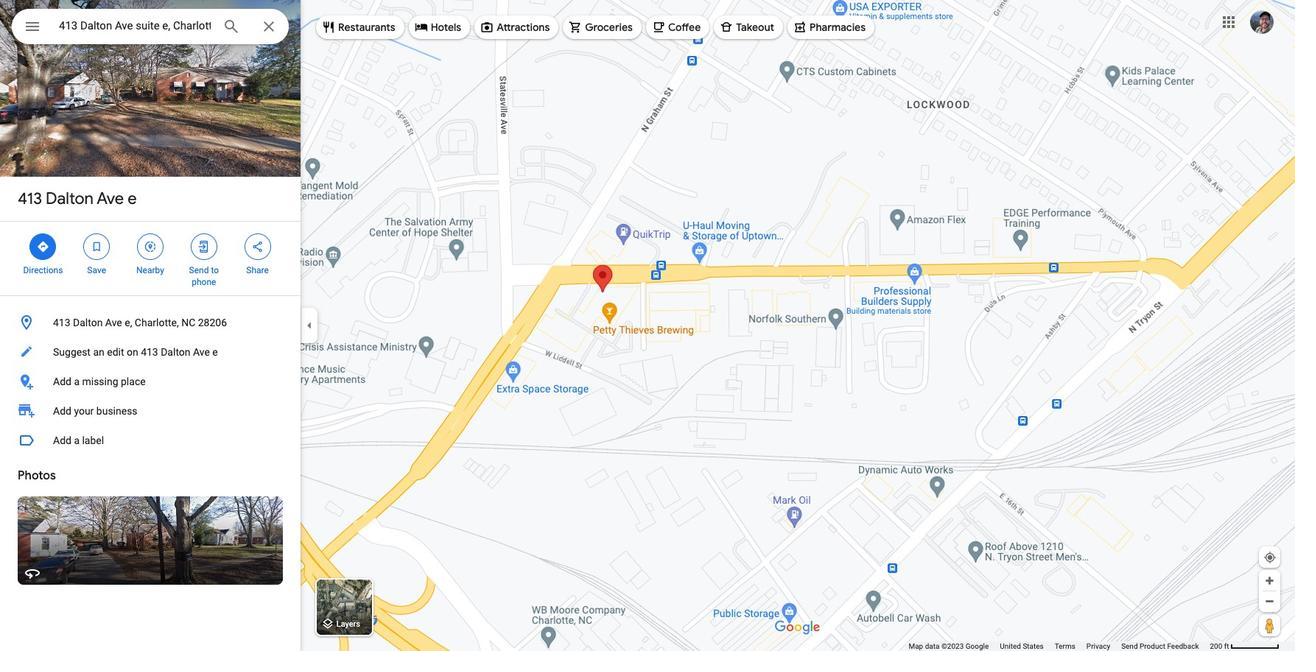Task type: locate. For each thing, give the bounding box(es) containing it.
1 vertical spatial e
[[213, 346, 218, 358]]

1 vertical spatial add
[[53, 405, 71, 417]]

413 up suggest
[[53, 317, 70, 329]]

2 add from the top
[[53, 405, 71, 417]]

413 right on
[[141, 346, 158, 358]]

add
[[53, 376, 71, 388], [53, 405, 71, 417], [53, 435, 71, 447]]

attractions button
[[475, 10, 559, 45]]

413 for 413 dalton ave e, charlotte, nc 28206
[[53, 317, 70, 329]]

dalton inside button
[[161, 346, 191, 358]]

1 a from the top
[[74, 376, 80, 388]]

e,
[[125, 317, 132, 329]]

ave up '' at the left
[[97, 189, 124, 209]]

1 vertical spatial send
[[1122, 643, 1139, 651]]

map
[[909, 643, 924, 651]]

add inside add your business link
[[53, 405, 71, 417]]

0 horizontal spatial e
[[128, 189, 137, 209]]

states
[[1023, 643, 1044, 651]]

google maps element
[[0, 0, 1296, 652]]

0 vertical spatial send
[[189, 265, 209, 276]]

suggest
[[53, 346, 91, 358]]

edit
[[107, 346, 124, 358]]

ave down 28206
[[193, 346, 210, 358]]

ave left e,
[[105, 317, 122, 329]]

2 a from the top
[[74, 435, 80, 447]]

e
[[128, 189, 137, 209], [213, 346, 218, 358]]

charlotte,
[[135, 317, 179, 329]]

413 dalton ave e
[[18, 189, 137, 209]]

layers
[[337, 620, 360, 630]]

0 vertical spatial a
[[74, 376, 80, 388]]

pharmacies button
[[788, 10, 875, 45]]

ave for e,
[[105, 317, 122, 329]]

zoom out image
[[1265, 596, 1276, 607]]

feedback
[[1168, 643, 1200, 651]]

0 vertical spatial e
[[128, 189, 137, 209]]

2 vertical spatial 413
[[141, 346, 158, 358]]

e inside button
[[213, 346, 218, 358]]

add for add your business
[[53, 405, 71, 417]]

data
[[926, 643, 940, 651]]

add left your
[[53, 405, 71, 417]]

1 vertical spatial 413
[[53, 317, 70, 329]]

add down suggest
[[53, 376, 71, 388]]

dalton up an
[[73, 317, 103, 329]]

None field
[[59, 17, 211, 35]]

takeout
[[737, 21, 775, 34]]

a
[[74, 376, 80, 388], [74, 435, 80, 447]]

0 vertical spatial 413
[[18, 189, 42, 209]]

ave inside 413 dalton ave e, charlotte, nc 28206 "button"
[[105, 317, 122, 329]]

on
[[127, 346, 138, 358]]

1 horizontal spatial 413
[[53, 317, 70, 329]]

business
[[96, 405, 138, 417]]

hotels
[[431, 21, 462, 34]]

coffee button
[[646, 10, 710, 45]]

add for add a label
[[53, 435, 71, 447]]

a left "label" at the left
[[74, 435, 80, 447]]

413
[[18, 189, 42, 209], [53, 317, 70, 329], [141, 346, 158, 358]]

add left "label" at the left
[[53, 435, 71, 447]]

add inside add a label button
[[53, 435, 71, 447]]

28206
[[198, 317, 227, 329]]

add inside 'add a missing place' button
[[53, 376, 71, 388]]

2 vertical spatial add
[[53, 435, 71, 447]]

send inside send to phone
[[189, 265, 209, 276]]

directions
[[23, 265, 63, 276]]

dalton for 413 dalton ave e
[[46, 189, 93, 209]]

ave
[[97, 189, 124, 209], [105, 317, 122, 329], [193, 346, 210, 358]]

dalton up 
[[46, 189, 93, 209]]

pharmacies
[[810, 21, 866, 34]]

1 horizontal spatial e
[[213, 346, 218, 358]]

suggest an edit on 413 dalton ave e button
[[0, 338, 301, 367]]

0 vertical spatial ave
[[97, 189, 124, 209]]

a inside button
[[74, 435, 80, 447]]

footer containing map data ©2023 google
[[909, 642, 1211, 652]]

dalton down nc
[[161, 346, 191, 358]]

413 dalton ave e, charlotte, nc 28206
[[53, 317, 227, 329]]

send
[[189, 265, 209, 276], [1122, 643, 1139, 651]]

413 dalton ave e, charlotte, nc 28206 button
[[0, 308, 301, 338]]

1 vertical spatial ave
[[105, 317, 122, 329]]

2 vertical spatial ave
[[193, 346, 210, 358]]

dalton
[[46, 189, 93, 209], [73, 317, 103, 329], [161, 346, 191, 358]]

e down 28206
[[213, 346, 218, 358]]

groceries
[[586, 21, 633, 34]]

zoom in image
[[1265, 576, 1276, 587]]

2 horizontal spatial 413
[[141, 346, 158, 358]]

e up actions for 413 dalton ave e region
[[128, 189, 137, 209]]

show your location image
[[1264, 551, 1278, 565]]

collapse side panel image
[[302, 318, 318, 334]]

share
[[246, 265, 269, 276]]

1 horizontal spatial send
[[1122, 643, 1139, 651]]

0 vertical spatial dalton
[[46, 189, 93, 209]]

takeout button
[[714, 10, 784, 45]]

phone
[[192, 277, 216, 288]]

413 up 
[[18, 189, 42, 209]]

nc
[[181, 317, 196, 329]]

to
[[211, 265, 219, 276]]

ft
[[1225, 643, 1230, 651]]

413 inside "button"
[[53, 317, 70, 329]]

send left 'product'
[[1122, 643, 1139, 651]]

0 horizontal spatial 413
[[18, 189, 42, 209]]

place
[[121, 376, 146, 388]]

send up phone
[[189, 265, 209, 276]]


[[251, 239, 264, 255]]

label
[[82, 435, 104, 447]]

footer
[[909, 642, 1211, 652]]

a left missing
[[74, 376, 80, 388]]

2 vertical spatial dalton
[[161, 346, 191, 358]]

3 add from the top
[[53, 435, 71, 447]]

show street view coverage image
[[1260, 615, 1281, 637]]

0 vertical spatial add
[[53, 376, 71, 388]]

restaurants
[[338, 21, 396, 34]]

1 vertical spatial dalton
[[73, 317, 103, 329]]

0 horizontal spatial send
[[189, 265, 209, 276]]

send for send product feedback
[[1122, 643, 1139, 651]]

200 ft
[[1211, 643, 1230, 651]]

1 add from the top
[[53, 376, 71, 388]]

a inside button
[[74, 376, 80, 388]]

dalton inside "button"
[[73, 317, 103, 329]]

send for send to phone
[[189, 265, 209, 276]]

413 inside button
[[141, 346, 158, 358]]

send inside button
[[1122, 643, 1139, 651]]

1 vertical spatial a
[[74, 435, 80, 447]]



Task type: vqa. For each thing, say whether or not it's contained in the screenshot.
e to the top
yes



Task type: describe. For each thing, give the bounding box(es) containing it.
united states button
[[1001, 642, 1044, 652]]

united
[[1001, 643, 1022, 651]]

coffee
[[669, 21, 701, 34]]

terms button
[[1055, 642, 1076, 652]]


[[36, 239, 50, 255]]

413 dalton ave e main content
[[0, 0, 301, 652]]

a for label
[[74, 435, 80, 447]]

send to phone
[[189, 265, 219, 288]]

413 for 413 dalton ave e
[[18, 189, 42, 209]]

actions for 413 dalton ave e region
[[0, 222, 301, 296]]

none field inside 413 dalton ave suite e, charlotte, nc 28206 field
[[59, 17, 211, 35]]

ave inside suggest an edit on 413 dalton ave e button
[[193, 346, 210, 358]]

attractions
[[497, 21, 550, 34]]

add a missing place button
[[0, 367, 301, 397]]

add your business
[[53, 405, 138, 417]]

groceries button
[[563, 10, 642, 45]]


[[24, 16, 41, 37]]

add your business link
[[0, 397, 301, 426]]

add a label
[[53, 435, 104, 447]]

dalton for 413 dalton ave e, charlotte, nc 28206
[[73, 317, 103, 329]]


[[197, 239, 211, 255]]

map data ©2023 google
[[909, 643, 990, 651]]

ave for e
[[97, 189, 124, 209]]

privacy button
[[1087, 642, 1111, 652]]

suggest an edit on 413 dalton ave e
[[53, 346, 218, 358]]

google account: cj baylor  
(christian.baylor@adept.ai) image
[[1251, 10, 1275, 34]]

missing
[[82, 376, 118, 388]]

united states
[[1001, 643, 1044, 651]]


[[90, 239, 103, 255]]

privacy
[[1087, 643, 1111, 651]]

send product feedback button
[[1122, 642, 1200, 652]]

add a missing place
[[53, 376, 146, 388]]

200 ft button
[[1211, 643, 1281, 651]]


[[144, 239, 157, 255]]

200
[[1211, 643, 1223, 651]]

product
[[1140, 643, 1166, 651]]

add for add a missing place
[[53, 376, 71, 388]]

nearby
[[136, 265, 164, 276]]

hotels button
[[409, 10, 470, 45]]

send product feedback
[[1122, 643, 1200, 651]]

footer inside google maps element
[[909, 642, 1211, 652]]

google
[[966, 643, 990, 651]]

an
[[93, 346, 104, 358]]

terms
[[1055, 643, 1076, 651]]

your
[[74, 405, 94, 417]]

restaurants button
[[316, 10, 404, 45]]

a for missing
[[74, 376, 80, 388]]

add a label button
[[0, 426, 301, 456]]

save
[[87, 265, 106, 276]]

 button
[[12, 9, 53, 47]]

 search field
[[12, 9, 289, 47]]

©2023
[[942, 643, 964, 651]]

photos
[[18, 469, 56, 484]]

413 Dalton Ave suite e, Charlotte, NC 28206 field
[[12, 9, 289, 44]]



